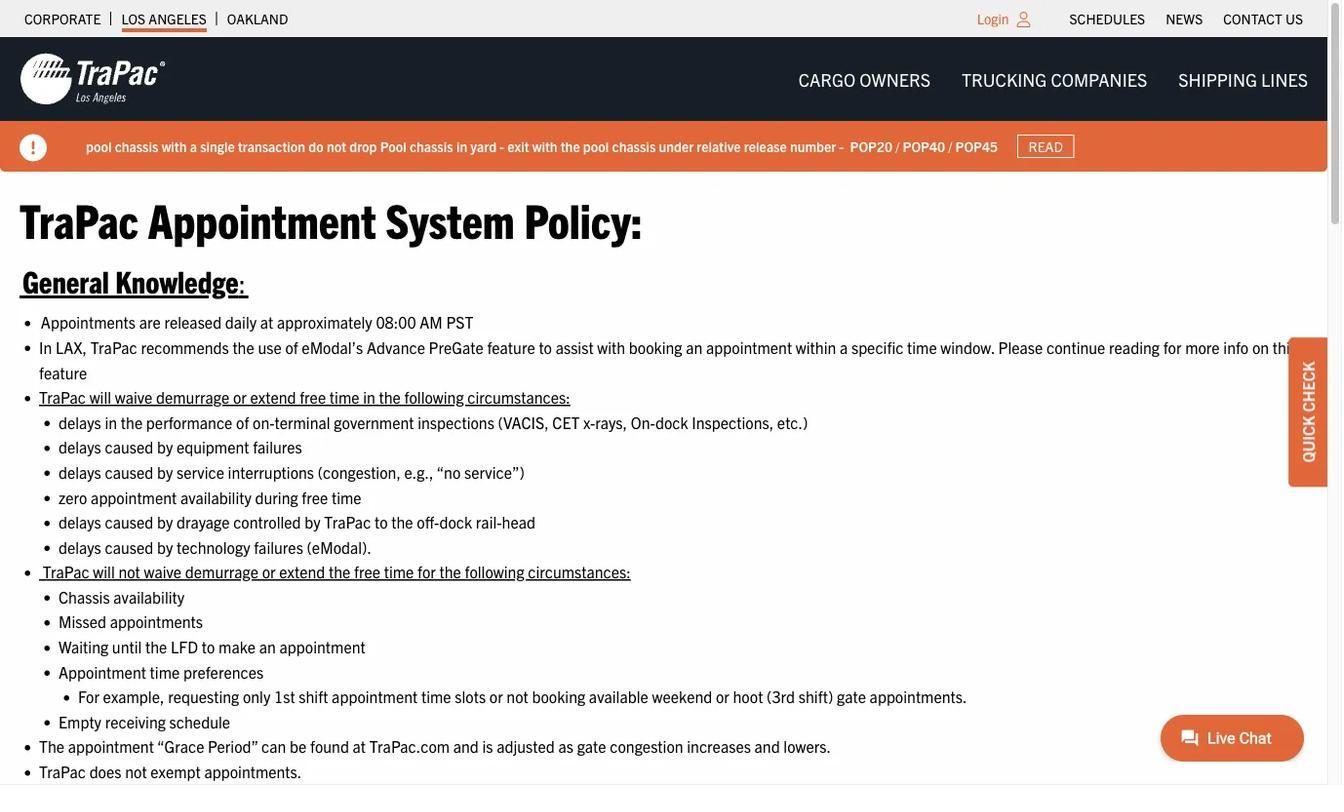 Task type: locate. For each thing, give the bounding box(es) containing it.
menu bar containing cargo owners
[[783, 59, 1324, 99]]

1 vertical spatial a
[[840, 337, 848, 357]]

1 vertical spatial free
[[302, 487, 328, 507]]

0 horizontal spatial feature
[[39, 362, 87, 382]]

menu bar inside banner
[[783, 59, 1324, 99]]

extend up on-
[[250, 387, 296, 407]]

0 horizontal spatial a
[[190, 137, 197, 155]]

circumstances: up (vacis,
[[468, 387, 571, 407]]

at
[[260, 312, 274, 332], [353, 737, 366, 757]]

booking
[[629, 337, 683, 357], [532, 687, 586, 707]]

1 horizontal spatial dock
[[656, 412, 689, 432]]

reading
[[1110, 337, 1160, 357]]

be
[[290, 737, 307, 757]]

dock
[[656, 412, 689, 432], [440, 512, 473, 532]]

1 horizontal spatial booking
[[629, 337, 683, 357]]

menu bar up shipping
[[1060, 5, 1314, 32]]

free down (emodal).
[[354, 562, 381, 582]]

(vacis,
[[498, 412, 549, 432]]

free right during
[[302, 487, 328, 507]]

availability up drayage
[[180, 487, 252, 507]]

appointment up ':'
[[148, 189, 376, 248]]

to
[[539, 337, 552, 357], [375, 512, 388, 532], [202, 637, 215, 657]]

1 vertical spatial menu bar
[[783, 59, 1324, 99]]

with
[[162, 137, 187, 155], [533, 137, 558, 155], [598, 337, 626, 357]]

2 horizontal spatial to
[[539, 337, 552, 357]]

booking up on-
[[629, 337, 683, 357]]

1 chassis from the left
[[115, 137, 159, 155]]

x-
[[584, 412, 596, 432]]

trapac down appointments
[[91, 337, 137, 357]]

of right use
[[285, 337, 298, 357]]

waive up performance
[[115, 387, 153, 407]]

daily
[[225, 312, 257, 332]]

to right lfd
[[202, 637, 215, 657]]

1 vertical spatial demurrage
[[185, 562, 259, 582]]

1 vertical spatial appointments.
[[204, 762, 302, 782]]

1 vertical spatial extend
[[279, 562, 325, 582]]

will
[[89, 387, 111, 407], [93, 562, 115, 582]]

by left drayage
[[157, 512, 173, 532]]

los angeles image
[[20, 52, 166, 106]]

contact us link
[[1224, 5, 1304, 32]]

will up chassis at the bottom of the page
[[93, 562, 115, 582]]

on-
[[631, 412, 656, 432]]

following down rail-
[[465, 562, 525, 582]]

an up inspections,
[[686, 337, 703, 357]]

oakland
[[227, 10, 288, 27]]

1 / from the left
[[896, 137, 900, 155]]

pop40
[[903, 137, 946, 155]]

government
[[334, 412, 414, 432]]

pool up the policy: on the left
[[583, 137, 609, 155]]

for down off-
[[418, 562, 436, 582]]

cargo owners
[[799, 68, 931, 90]]

1 vertical spatial availability
[[113, 587, 185, 607]]

1 vertical spatial circumstances:
[[528, 562, 631, 582]]

chassis
[[59, 587, 110, 607]]

caused left drayage
[[105, 512, 153, 532]]

an right make
[[259, 637, 276, 657]]

info
[[1224, 337, 1249, 357]]

with left single
[[162, 137, 187, 155]]

1 horizontal spatial with
[[533, 137, 558, 155]]

0 vertical spatial appointments.
[[870, 687, 968, 707]]

1 horizontal spatial appointment
[[148, 189, 376, 248]]

is
[[483, 737, 493, 757]]

service")
[[465, 462, 525, 482]]

1 vertical spatial dock
[[440, 512, 473, 532]]

am
[[420, 312, 443, 332]]

news link
[[1166, 5, 1204, 32]]

transaction
[[238, 137, 306, 155]]

failures up interruptions at the bottom of page
[[253, 437, 302, 457]]

to left assist
[[539, 337, 552, 357]]

menu bar down light icon
[[783, 59, 1324, 99]]

0 horizontal spatial an
[[259, 637, 276, 657]]

emodal's
[[302, 337, 363, 357]]

caused down performance
[[105, 437, 153, 457]]

of
[[285, 337, 298, 357], [236, 412, 249, 432]]

menu bar
[[1060, 5, 1314, 32], [783, 59, 1324, 99]]

shipping
[[1179, 68, 1258, 90]]

with right 'exit'
[[533, 137, 558, 155]]

period"
[[208, 737, 258, 757]]

not up appointments
[[118, 562, 140, 582]]

pst
[[447, 312, 474, 332]]

service
[[177, 462, 224, 482]]

- left 'exit'
[[500, 137, 505, 155]]

check
[[1299, 362, 1319, 412]]

1 horizontal spatial -
[[840, 137, 844, 155]]

a left single
[[190, 137, 197, 155]]

general knowledge :
[[22, 262, 249, 300]]

1 horizontal spatial a
[[840, 337, 848, 357]]

of left on-
[[236, 412, 249, 432]]

gate right as
[[577, 737, 607, 757]]

delays
[[59, 412, 101, 432], [59, 437, 101, 457], [59, 462, 101, 482], [59, 512, 101, 532], [59, 537, 101, 557]]

circumstances:
[[468, 387, 571, 407], [528, 562, 631, 582]]

extend
[[250, 387, 296, 407], [279, 562, 325, 582]]

0 vertical spatial in
[[457, 137, 468, 155]]

4 caused from the top
[[105, 537, 153, 557]]

circumstances: down head
[[528, 562, 631, 582]]

2 vertical spatial to
[[202, 637, 215, 657]]

under
[[659, 137, 694, 155]]

chassis right the pool
[[410, 137, 454, 155]]

demurrage down technology
[[185, 562, 259, 582]]

1 vertical spatial appointment
[[59, 662, 146, 682]]

preferences
[[183, 662, 264, 682]]

a right within
[[840, 337, 848, 357]]

lines
[[1262, 68, 1309, 90]]

1 caused from the top
[[105, 437, 153, 457]]

1 horizontal spatial feature
[[487, 337, 536, 357]]

etc.)
[[778, 412, 808, 432]]

following up inspections
[[405, 387, 464, 407]]

on-
[[253, 412, 275, 432]]

by up (emodal).
[[305, 512, 321, 532]]

0 horizontal spatial booking
[[532, 687, 586, 707]]

and
[[454, 737, 479, 757], [755, 737, 780, 757]]

in up "government"
[[363, 387, 376, 407]]

1 vertical spatial of
[[236, 412, 249, 432]]

schedules
[[1070, 10, 1146, 27]]

2 horizontal spatial with
[[598, 337, 626, 357]]

appointment up for
[[59, 662, 146, 682]]

0 vertical spatial feature
[[487, 337, 536, 357]]

gate right shift)
[[837, 687, 867, 707]]

0 horizontal spatial with
[[162, 137, 187, 155]]

not
[[327, 137, 346, 155], [118, 562, 140, 582], [507, 687, 529, 707], [125, 762, 147, 782]]

pool right the solid image
[[86, 137, 112, 155]]

1 vertical spatial for
[[418, 562, 436, 582]]

0 horizontal spatial -
[[500, 137, 505, 155]]

1 horizontal spatial and
[[755, 737, 780, 757]]

0 horizontal spatial at
[[260, 312, 274, 332]]

not right do
[[327, 137, 346, 155]]

appointment up does
[[68, 737, 154, 757]]

0 horizontal spatial appointment
[[59, 662, 146, 682]]

are
[[139, 312, 161, 332]]

1 horizontal spatial at
[[353, 737, 366, 757]]

window.
[[941, 337, 995, 357]]

booking up as
[[532, 687, 586, 707]]

0 horizontal spatial pool
[[86, 137, 112, 155]]

equipment
[[177, 437, 249, 457]]

"grace
[[157, 737, 204, 757]]

3 chassis from the left
[[612, 137, 656, 155]]

trucking companies
[[962, 68, 1148, 90]]

1 horizontal spatial in
[[363, 387, 376, 407]]

dock left rail-
[[440, 512, 473, 532]]

2 - from the left
[[840, 137, 844, 155]]

1 horizontal spatial following
[[465, 562, 525, 582]]

appointment
[[707, 337, 793, 357], [91, 487, 177, 507], [280, 637, 366, 657], [332, 687, 418, 707], [68, 737, 154, 757]]

feature right "pregate"
[[487, 337, 536, 357]]

banner
[[0, 37, 1343, 172]]

1 - from the left
[[500, 137, 505, 155]]

appointments
[[41, 312, 136, 332]]

appointments are released daily at approximately 08:00 am pst in lax, trapac recommends the use of emodal's advance pregate feature to assist with booking an appointment within a specific time window. please continue reading for more info on this feature trapac will waive demurrage or extend free time in the following circumstances: delays in the performance of on-terminal government inspections (vacis, cet x-rays, on-dock inspections, etc.) delays caused by equipment failures delays caused by service interruptions (congestion, e.g., "no service") zero appointment availability during free time delays caused by drayage controlled by trapac to the off-dock rail-head delays caused by technology failures (emodal). trapac will not waive demurrage or extend the free time for the following circumstances: chassis availability missed appointments waiting until the lfd to make an appointment appointment time preferences for example, requesting only 1st shift appointment time slots or not booking available weekend or hoot (3rd shift) gate appointments. empty receiving schedule the appointment "grace period" can be found at trapac.com and is adjusted as gate congestion increases and lowers. trapac does not exempt appointments.
[[39, 312, 1298, 782]]

to left off-
[[375, 512, 388, 532]]

1 horizontal spatial to
[[375, 512, 388, 532]]

feature down lax,
[[39, 362, 87, 382]]

/ right the pop20
[[896, 137, 900, 155]]

3 caused from the top
[[105, 512, 153, 532]]

1 pool from the left
[[86, 137, 112, 155]]

1 horizontal spatial pool
[[583, 137, 609, 155]]

appointment up shift
[[280, 637, 366, 657]]

1 horizontal spatial appointments.
[[870, 687, 968, 707]]

waive up appointments
[[144, 562, 182, 582]]

0 horizontal spatial /
[[896, 137, 900, 155]]

not inside banner
[[327, 137, 346, 155]]

0 vertical spatial at
[[260, 312, 274, 332]]

availability up appointments
[[113, 587, 185, 607]]

- right number
[[840, 137, 844, 155]]

use
[[258, 337, 282, 357]]

failures
[[253, 437, 302, 457], [254, 537, 303, 557]]

1 horizontal spatial an
[[686, 337, 703, 357]]

0 vertical spatial following
[[405, 387, 464, 407]]

1 vertical spatial will
[[93, 562, 115, 582]]

/ left "pop45"
[[949, 137, 953, 155]]

0 horizontal spatial gate
[[577, 737, 607, 757]]

following
[[405, 387, 464, 407], [465, 562, 525, 582]]

0 vertical spatial gate
[[837, 687, 867, 707]]

0 horizontal spatial and
[[454, 737, 479, 757]]

0 vertical spatial an
[[686, 337, 703, 357]]

demurrage up performance
[[156, 387, 230, 407]]

free
[[300, 387, 326, 407], [302, 487, 328, 507], [354, 562, 381, 582]]

caused left service
[[105, 462, 153, 482]]

pool chassis with a single transaction  do not drop pool chassis in yard -  exit with the pool chassis under relative release number -  pop20 / pop40 / pop45
[[86, 137, 998, 155]]

for
[[1164, 337, 1182, 357], [418, 562, 436, 582]]

dock right the rays,
[[656, 412, 689, 432]]

chassis left under
[[612, 137, 656, 155]]

1 vertical spatial an
[[259, 637, 276, 657]]

at right found on the left bottom of the page
[[353, 737, 366, 757]]

in left yard
[[457, 137, 468, 155]]

adjusted
[[497, 737, 555, 757]]

1 vertical spatial feature
[[39, 362, 87, 382]]

cargo owners link
[[783, 59, 947, 99]]

0 horizontal spatial following
[[405, 387, 464, 407]]

inspections,
[[692, 412, 774, 432]]

by
[[157, 437, 173, 457], [157, 462, 173, 482], [157, 512, 173, 532], [305, 512, 321, 532], [157, 537, 173, 557]]

0 horizontal spatial appointments.
[[204, 762, 302, 782]]

1 horizontal spatial for
[[1164, 337, 1182, 357]]

0 vertical spatial demurrage
[[156, 387, 230, 407]]

0 vertical spatial booking
[[629, 337, 683, 357]]

receiving
[[105, 712, 166, 732]]

2 horizontal spatial chassis
[[612, 137, 656, 155]]

appointment inside the appointments are released daily at approximately 08:00 am pst in lax, trapac recommends the use of emodal's advance pregate feature to assist with booking an appointment within a specific time window. please continue reading for more info on this feature trapac will waive demurrage or extend free time in the following circumstances: delays in the performance of on-terminal government inspections (vacis, cet x-rays, on-dock inspections, etc.) delays caused by equipment failures delays caused by service interruptions (congestion, e.g., "no service") zero appointment availability during free time delays caused by drayage controlled by trapac to the off-dock rail-head delays caused by technology failures (emodal). trapac will not waive demurrage or extend the free time for the following circumstances: chassis availability missed appointments waiting until the lfd to make an appointment appointment time preferences for example, requesting only 1st shift appointment time slots or not booking available weekend or hoot (3rd shift) gate appointments. empty receiving schedule the appointment "grace period" can be found at trapac.com and is adjusted as gate congestion increases and lowers. trapac does not exempt appointments.
[[59, 662, 146, 682]]

1 horizontal spatial chassis
[[410, 137, 454, 155]]

0 vertical spatial appointment
[[148, 189, 376, 248]]

and left lowers.
[[755, 737, 780, 757]]

the
[[561, 137, 580, 155], [233, 337, 255, 357], [379, 387, 401, 407], [121, 412, 143, 432], [392, 512, 413, 532], [329, 562, 351, 582], [440, 562, 461, 582], [145, 637, 167, 657]]

08:00
[[376, 312, 416, 332]]

us
[[1286, 10, 1304, 27]]

and left is at the left bottom
[[454, 737, 479, 757]]

0 vertical spatial menu bar
[[1060, 5, 1314, 32]]

0 vertical spatial dock
[[656, 412, 689, 432]]

free up the terminal in the bottom left of the page
[[300, 387, 326, 407]]

in left performance
[[105, 412, 117, 432]]

will down appointments
[[89, 387, 111, 407]]

during
[[255, 487, 298, 507]]

demurrage
[[156, 387, 230, 407], [185, 562, 259, 582]]

specific
[[852, 337, 904, 357]]

with right assist
[[598, 337, 626, 357]]

/
[[896, 137, 900, 155], [949, 137, 953, 155]]

chassis down the los angeles image
[[115, 137, 159, 155]]

1 horizontal spatial /
[[949, 137, 953, 155]]

at up use
[[260, 312, 274, 332]]

the inside banner
[[561, 137, 580, 155]]

2 vertical spatial in
[[105, 412, 117, 432]]

angeles
[[149, 10, 207, 27]]

make
[[219, 637, 256, 657]]

1 vertical spatial gate
[[577, 737, 607, 757]]

with inside the appointments are released daily at approximately 08:00 am pst in lax, trapac recommends the use of emodal's advance pregate feature to assist with booking an appointment within a specific time window. please continue reading for more info on this feature trapac will waive demurrage or extend free time in the following circumstances: delays in the performance of on-terminal government inspections (vacis, cet x-rays, on-dock inspections, etc.) delays caused by equipment failures delays caused by service interruptions (congestion, e.g., "no service") zero appointment availability during free time delays caused by drayage controlled by trapac to the off-dock rail-head delays caused by technology failures (emodal). trapac will not waive demurrage or extend the free time for the following circumstances: chassis availability missed appointments waiting until the lfd to make an appointment appointment time preferences for example, requesting only 1st shift appointment time slots or not booking available weekend or hoot (3rd shift) gate appointments. empty receiving schedule the appointment "grace period" can be found at trapac.com and is adjusted as gate congestion increases and lowers. trapac does not exempt appointments.
[[598, 337, 626, 357]]

not right does
[[125, 762, 147, 782]]

0 vertical spatial of
[[285, 337, 298, 357]]

5 delays from the top
[[59, 537, 101, 557]]

extend down (emodal).
[[279, 562, 325, 582]]

trapac
[[20, 189, 139, 248], [91, 337, 137, 357], [39, 387, 86, 407], [324, 512, 371, 532], [43, 562, 89, 582], [39, 762, 86, 782]]

for left more
[[1164, 337, 1182, 357]]

failures down controlled
[[254, 537, 303, 557]]

0 horizontal spatial for
[[418, 562, 436, 582]]

contact
[[1224, 10, 1283, 27]]

caused up chassis at the bottom of the page
[[105, 537, 153, 557]]

0 horizontal spatial chassis
[[115, 137, 159, 155]]

feature
[[487, 337, 536, 357], [39, 362, 87, 382]]



Task type: describe. For each thing, give the bounding box(es) containing it.
can
[[262, 737, 286, 757]]

not right slots
[[507, 687, 529, 707]]

appointment left within
[[707, 337, 793, 357]]

appointments
[[110, 612, 203, 632]]

shift
[[299, 687, 328, 707]]

1 vertical spatial to
[[375, 512, 388, 532]]

continue
[[1047, 337, 1106, 357]]

trucking companies link
[[947, 59, 1164, 99]]

login
[[978, 10, 1010, 27]]

missed
[[59, 612, 106, 632]]

0 vertical spatial availability
[[180, 487, 252, 507]]

exempt
[[151, 762, 201, 782]]

trapac down lax,
[[39, 387, 86, 407]]

does
[[89, 762, 122, 782]]

pop20
[[851, 137, 893, 155]]

solid image
[[20, 134, 47, 162]]

shipping lines link
[[1164, 59, 1324, 99]]

trapac up (emodal).
[[324, 512, 371, 532]]

approximately
[[277, 312, 373, 332]]

found
[[310, 737, 349, 757]]

0 vertical spatial waive
[[115, 387, 153, 407]]

empty
[[59, 712, 102, 732]]

appointment up trapac.com
[[332, 687, 418, 707]]

2 delays from the top
[[59, 437, 101, 457]]

0 horizontal spatial to
[[202, 637, 215, 657]]

trapac down the at the bottom
[[39, 762, 86, 782]]

within
[[796, 337, 837, 357]]

1 and from the left
[[454, 737, 479, 757]]

(3rd
[[767, 687, 796, 707]]

1 vertical spatial failures
[[254, 537, 303, 557]]

by left service
[[157, 462, 173, 482]]

technology
[[177, 537, 250, 557]]

this
[[1273, 337, 1298, 357]]

requesting
[[168, 687, 239, 707]]

or down controlled
[[262, 562, 276, 582]]

appointment right zero
[[91, 487, 177, 507]]

menu bar containing schedules
[[1060, 5, 1314, 32]]

drop
[[350, 137, 377, 155]]

read
[[1029, 138, 1064, 155]]

1 delays from the top
[[59, 412, 101, 432]]

0 vertical spatial will
[[89, 387, 111, 407]]

0 vertical spatial extend
[[250, 387, 296, 407]]

2 pool from the left
[[583, 137, 609, 155]]

trapac appointment system policy:
[[20, 189, 662, 248]]

1 horizontal spatial gate
[[837, 687, 867, 707]]

or right slots
[[490, 687, 503, 707]]

lax,
[[56, 337, 87, 357]]

owners
[[860, 68, 931, 90]]

2 and from the left
[[755, 737, 780, 757]]

3 delays from the top
[[59, 462, 101, 482]]

0 horizontal spatial of
[[236, 412, 249, 432]]

trapac appointment system policy: main content
[[0, 186, 1328, 786]]

until
[[112, 637, 142, 657]]

a inside the appointments are released daily at approximately 08:00 am pst in lax, trapac recommends the use of emodal's advance pregate feature to assist with booking an appointment within a specific time window. please continue reading for more info on this feature trapac will waive demurrage or extend free time in the following circumstances: delays in the performance of on-terminal government inspections (vacis, cet x-rays, on-dock inspections, etc.) delays caused by equipment failures delays caused by service interruptions (congestion, e.g., "no service") zero appointment availability during free time delays caused by drayage controlled by trapac to the off-dock rail-head delays caused by technology failures (emodal). trapac will not waive demurrage or extend the free time for the following circumstances: chassis availability missed appointments waiting until the lfd to make an appointment appointment time preferences for example, requesting only 1st shift appointment time slots or not booking available weekend or hoot (3rd shift) gate appointments. empty receiving schedule the appointment "grace period" can be found at trapac.com and is adjusted as gate congestion increases and lowers. trapac does not exempt appointments.
[[840, 337, 848, 357]]

0 horizontal spatial in
[[105, 412, 117, 432]]

banner containing cargo owners
[[0, 37, 1343, 172]]

0 vertical spatial for
[[1164, 337, 1182, 357]]

the
[[39, 737, 64, 757]]

(emodal).
[[307, 537, 372, 557]]

1 vertical spatial waive
[[144, 562, 182, 582]]

0 vertical spatial failures
[[253, 437, 302, 457]]

quick
[[1299, 416, 1319, 463]]

e.g.,
[[405, 462, 434, 482]]

light image
[[1018, 12, 1031, 27]]

interruptions
[[228, 462, 314, 482]]

los angeles
[[121, 10, 207, 27]]

knowledge
[[115, 262, 239, 300]]

off-
[[417, 512, 440, 532]]

0 vertical spatial a
[[190, 137, 197, 155]]

pop45
[[956, 137, 998, 155]]

trapac up chassis at the bottom of the page
[[43, 562, 89, 582]]

1 vertical spatial booking
[[532, 687, 586, 707]]

quick check
[[1299, 362, 1319, 463]]

(congestion,
[[318, 462, 401, 482]]

advance
[[367, 337, 425, 357]]

los angeles link
[[121, 5, 207, 32]]

weekend
[[652, 687, 713, 707]]

trapac.com
[[370, 737, 450, 757]]

more
[[1186, 337, 1221, 357]]

2 caused from the top
[[105, 462, 153, 482]]

inspections
[[418, 412, 495, 432]]

hoot
[[733, 687, 764, 707]]

assist
[[556, 337, 594, 357]]

2 chassis from the left
[[410, 137, 454, 155]]

by down performance
[[157, 437, 173, 457]]

terminal
[[275, 412, 330, 432]]

recommends
[[141, 337, 229, 357]]

pregate
[[429, 337, 484, 357]]

1 vertical spatial in
[[363, 387, 376, 407]]

shift)
[[799, 687, 834, 707]]

controlled
[[233, 512, 301, 532]]

oakland link
[[227, 5, 288, 32]]

quick check link
[[1289, 337, 1328, 487]]

performance
[[146, 412, 233, 432]]

available
[[589, 687, 649, 707]]

1 vertical spatial following
[[465, 562, 525, 582]]

corporate link
[[24, 5, 101, 32]]

lfd
[[171, 637, 198, 657]]

pool
[[380, 137, 407, 155]]

waiting
[[59, 637, 108, 657]]

as
[[559, 737, 574, 757]]

or up the equipment
[[233, 387, 247, 407]]

general
[[22, 262, 109, 300]]

trapac up the "general"
[[20, 189, 139, 248]]

lowers.
[[784, 737, 832, 757]]

0 horizontal spatial dock
[[440, 512, 473, 532]]

congestion
[[610, 737, 684, 757]]

for
[[78, 687, 99, 707]]

please
[[999, 337, 1044, 357]]

1 vertical spatial at
[[353, 737, 366, 757]]

example,
[[103, 687, 164, 707]]

read link
[[1018, 134, 1075, 158]]

corporate
[[24, 10, 101, 27]]

zero
[[59, 487, 87, 507]]

2 vertical spatial free
[[354, 562, 381, 582]]

single
[[200, 137, 235, 155]]

exit
[[508, 137, 529, 155]]

login link
[[978, 10, 1010, 27]]

1st
[[274, 687, 295, 707]]

los
[[121, 10, 146, 27]]

1 horizontal spatial of
[[285, 337, 298, 357]]

system
[[386, 189, 515, 248]]

4 delays from the top
[[59, 512, 101, 532]]

0 vertical spatial to
[[539, 337, 552, 357]]

trucking
[[962, 68, 1048, 90]]

2 / from the left
[[949, 137, 953, 155]]

2 horizontal spatial in
[[457, 137, 468, 155]]

or left hoot in the right bottom of the page
[[716, 687, 730, 707]]

0 vertical spatial circumstances:
[[468, 387, 571, 407]]

by left technology
[[157, 537, 173, 557]]

0 vertical spatial free
[[300, 387, 326, 407]]



Task type: vqa. For each thing, say whether or not it's contained in the screenshot.
LLC at the left of page
no



